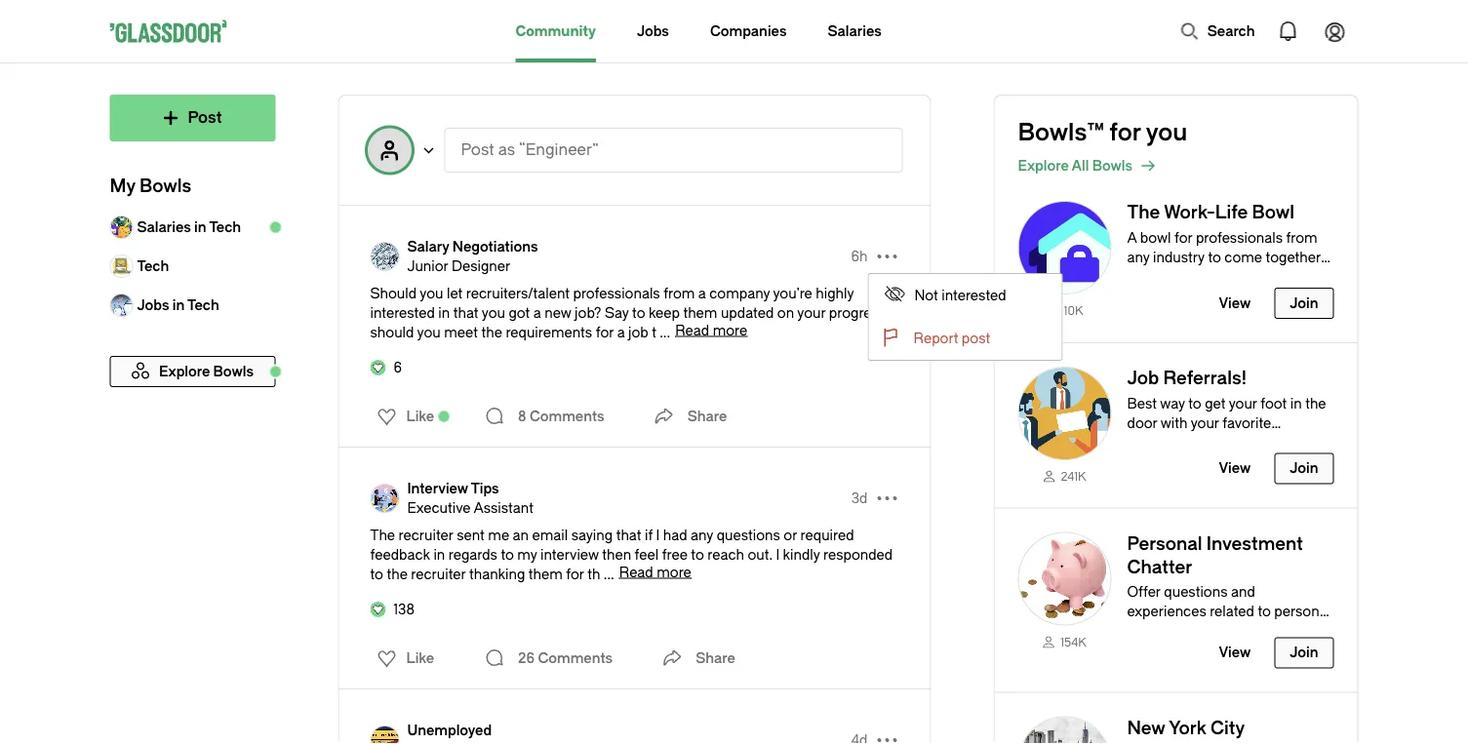 Task type: locate. For each thing, give the bounding box(es) containing it.
bowls
[[1093, 158, 1133, 174], [140, 176, 191, 197]]

image for post author image left the unemployed
[[370, 726, 400, 744]]

read more button down updated
[[675, 322, 748, 339]]

... right th
[[604, 566, 614, 583]]

jobs
[[637, 23, 669, 39], [137, 297, 169, 313]]

image for post author image left "interview" on the left of page
[[370, 484, 400, 513]]

that
[[453, 305, 479, 321], [616, 527, 642, 543]]

1 vertical spatial questions
[[1164, 584, 1228, 601]]

1 vertical spatial image for bowl image
[[1018, 367, 1112, 460]]

like button down 138
[[365, 643, 440, 674]]

my bowls
[[110, 176, 191, 197]]

1 horizontal spatial i
[[776, 547, 780, 563]]

0 horizontal spatial bowls
[[140, 176, 191, 197]]

salaries for salaries in tech
[[137, 219, 191, 235]]

job?
[[575, 305, 602, 321]]

bowls right my
[[140, 176, 191, 197]]

0 vertical spatial bowls
[[1093, 158, 1133, 174]]

image for post author image for executive
[[370, 484, 400, 513]]

241k
[[1061, 470, 1087, 483]]

0 vertical spatial image for post author image
[[370, 242, 400, 271]]

3 image for post author image from the top
[[370, 726, 400, 744]]

york
[[1169, 718, 1207, 739]]

read more down updated
[[675, 322, 748, 339]]

6
[[394, 360, 402, 376]]

i right if
[[656, 527, 660, 543]]

an
[[513, 527, 529, 543]]

like up "interview" on the left of page
[[406, 408, 434, 424]]

jobs for jobs
[[637, 23, 669, 39]]

... inside should you let recruiters/talent professionals from a company you're highly interested in that you got a new job? say to keep them updated on your progress should you meet the requirements for a job t ...
[[660, 324, 671, 341]]

tech down tech link
[[187, 297, 219, 313]]

share menu
[[868, 273, 1063, 361]]

interview tips executive assistant
[[407, 481, 534, 516]]

1 vertical spatial that
[[616, 527, 642, 543]]

read more down feel
[[619, 564, 692, 581]]

2 horizontal spatial a
[[698, 285, 706, 302]]

them
[[683, 305, 718, 321], [529, 566, 563, 583]]

come
[[1225, 249, 1263, 265]]

to left come
[[1208, 249, 1222, 265]]

read for them
[[675, 322, 710, 339]]

0 vertical spatial jobs
[[637, 23, 669, 39]]

them inside the recruiter sent me an email saying that if i had any questions or required feedback in regards to my interview then feel free to reach out.  i kindly responded to the recruiter thanking them for th ...
[[529, 566, 563, 583]]

in inside should you let recruiters/talent professionals from a company you're highly interested in that you got a new job? say to keep them updated on your progress should you meet the requirements for a job t ...
[[438, 305, 450, 321]]

explore
[[1018, 158, 1069, 174]]

0 vertical spatial any
[[1127, 249, 1150, 265]]

image for bowl image for personal investment chatter
[[1018, 532, 1112, 626]]

... right the t in the left top of the page
[[660, 324, 671, 341]]

0 horizontal spatial from
[[664, 285, 695, 302]]

a left "company"
[[698, 285, 706, 302]]

professionals inside should you let recruiters/talent professionals from a company you're highly interested in that you got a new job? say to keep them updated on your progress should you meet the requirements for a job t ...
[[573, 285, 660, 302]]

image for post author image
[[370, 242, 400, 271], [370, 484, 400, 513], [370, 726, 400, 744]]

questions up 'out.'
[[717, 527, 780, 543]]

1 horizontal spatial salaries
[[828, 23, 882, 39]]

2 vertical spatial and
[[1179, 624, 1203, 640]]

required
[[801, 527, 854, 543]]

image for bowl image up 154k link
[[1018, 532, 1112, 626]]

any right had
[[691, 527, 713, 543]]

community
[[516, 23, 596, 39]]

report post
[[914, 330, 991, 346]]

say
[[605, 305, 629, 321]]

read
[[675, 322, 710, 339], [619, 564, 653, 581]]

questions inside personal investment chatter offer questions and experiences related to personal finance and investments
[[1164, 584, 1228, 601]]

0 vertical spatial like
[[406, 408, 434, 424]]

2 vertical spatial image for bowl image
[[1018, 532, 1112, 626]]

1 image for bowl image from the top
[[1018, 201, 1112, 295]]

the inside the work-life bowl a bowl for professionals from any industry to come together and discuss the day-to-day happenings of work-life.
[[1127, 202, 1160, 223]]

0 horizontal spatial that
[[453, 305, 479, 321]]

saying
[[571, 527, 613, 543]]

0 vertical spatial salaries
[[828, 23, 882, 39]]

like down 138
[[406, 650, 434, 666]]

tech up jobs in tech
[[137, 258, 169, 274]]

1 vertical spatial bowls
[[140, 176, 191, 197]]

progress
[[829, 305, 886, 321]]

in left regards
[[434, 547, 445, 563]]

2 vertical spatial image for post author image
[[370, 726, 400, 744]]

read more button down feel
[[619, 564, 692, 581]]

0 horizontal spatial the
[[387, 566, 408, 583]]

1 horizontal spatial from
[[1287, 230, 1318, 246]]

and down experiences
[[1179, 624, 1203, 640]]

day
[[1281, 269, 1303, 285]]

1 vertical spatial recruiter
[[411, 566, 466, 583]]

0 horizontal spatial them
[[529, 566, 563, 583]]

from up together
[[1287, 230, 1318, 246]]

1 vertical spatial any
[[691, 527, 713, 543]]

0 vertical spatial them
[[683, 305, 718, 321]]

post as "engineer" button
[[444, 128, 903, 173]]

junior designer button
[[407, 257, 538, 276]]

finance
[[1127, 624, 1176, 640]]

more for feel
[[657, 564, 692, 581]]

new
[[545, 305, 571, 321]]

0 vertical spatial that
[[453, 305, 479, 321]]

read more for feel
[[619, 564, 692, 581]]

image for bowl image up 10k link
[[1018, 201, 1112, 295]]

0 vertical spatial read more
[[675, 322, 748, 339]]

0 vertical spatial interested
[[942, 287, 1007, 303]]

for left th
[[566, 566, 584, 583]]

2 horizontal spatial and
[[1231, 584, 1256, 601]]

comments
[[530, 408, 605, 424], [538, 650, 613, 666]]

1 image for post author image from the top
[[370, 242, 400, 271]]

the up a
[[1127, 202, 1160, 223]]

to right free
[[691, 547, 704, 563]]

image for bowl image for the work-life bowl
[[1018, 201, 1112, 295]]

more down updated
[[713, 322, 748, 339]]

for
[[1110, 119, 1141, 146], [1175, 230, 1193, 246], [596, 324, 614, 341], [566, 566, 584, 583]]

share inside dropdown button
[[696, 650, 736, 666]]

new york city
[[1127, 718, 1245, 739]]

share inside popup button
[[688, 408, 727, 424]]

1 vertical spatial salaries
[[137, 219, 191, 235]]

for inside the work-life bowl a bowl for professionals from any industry to come together and discuss the day-to-day happenings of work-life.
[[1175, 230, 1193, 246]]

job
[[1127, 368, 1159, 389]]

investment
[[1207, 534, 1303, 554]]

them down 'my'
[[529, 566, 563, 583]]

3 image for bowl image from the top
[[1018, 532, 1112, 626]]

0 vertical spatial from
[[1287, 230, 1318, 246]]

tech up tech link
[[209, 219, 241, 235]]

like button
[[365, 401, 440, 432], [365, 643, 440, 674]]

1 vertical spatial read more button
[[619, 564, 692, 581]]

2 image for bowl image from the top
[[1018, 367, 1112, 460]]

241k link
[[1018, 468, 1112, 484]]

jobs down tech link
[[137, 297, 169, 313]]

1 horizontal spatial any
[[1127, 249, 1150, 265]]

reach
[[708, 547, 744, 563]]

to down feedback
[[370, 566, 383, 583]]

image for bowl image
[[1018, 201, 1112, 295], [1018, 367, 1112, 460], [1018, 532, 1112, 626]]

1 vertical spatial ...
[[604, 566, 614, 583]]

0 horizontal spatial ...
[[604, 566, 614, 583]]

to up investments
[[1258, 604, 1271, 620]]

0 vertical spatial tech
[[209, 219, 241, 235]]

0 vertical spatial like button
[[365, 401, 440, 432]]

1 horizontal spatial questions
[[1164, 584, 1228, 601]]

0 horizontal spatial jobs
[[137, 297, 169, 313]]

2 vertical spatial tech
[[187, 297, 219, 313]]

1 horizontal spatial read
[[675, 322, 710, 339]]

keep
[[649, 305, 680, 321]]

0 vertical spatial read
[[675, 322, 710, 339]]

image for bowl image for job referrals!
[[1018, 367, 1112, 460]]

... inside the recruiter sent me an email saying that if i had any questions or required feedback in regards to my interview then feel free to reach out.  i kindly responded to the recruiter thanking them for th ...
[[604, 566, 614, 583]]

like button down 6
[[365, 401, 440, 432]]

for down say
[[596, 324, 614, 341]]

0 vertical spatial a
[[698, 285, 706, 302]]

1 vertical spatial share
[[696, 650, 736, 666]]

should you let recruiters/talent professionals from a company you're highly interested in that you got a new job? say to keep them updated on your progress should you meet the requirements for a job t ...
[[370, 285, 886, 341]]

feel
[[635, 547, 659, 563]]

comments inside button
[[530, 408, 605, 424]]

the up of
[[1208, 269, 1229, 285]]

0 horizontal spatial i
[[656, 527, 660, 543]]

1 vertical spatial the
[[481, 324, 502, 341]]

the up feedback
[[370, 527, 395, 543]]

10k
[[1064, 304, 1084, 318]]

any down a
[[1127, 249, 1150, 265]]

jobs left companies
[[637, 23, 669, 39]]

questions up experiences
[[1164, 584, 1228, 601]]

0 horizontal spatial read
[[619, 564, 653, 581]]

0 vertical spatial questions
[[717, 527, 780, 543]]

2 vertical spatial the
[[387, 566, 408, 583]]

for inside should you let recruiters/talent professionals from a company you're highly interested in that you got a new job? say to keep them updated on your progress should you meet the requirements for a job t ...
[[596, 324, 614, 341]]

1 horizontal spatial more
[[713, 322, 748, 339]]

tech link
[[110, 247, 276, 286]]

in
[[194, 219, 206, 235], [172, 297, 185, 313], [438, 305, 450, 321], [434, 547, 445, 563]]

6h link
[[851, 247, 868, 266]]

them right keep
[[683, 305, 718, 321]]

1 vertical spatial the
[[370, 527, 395, 543]]

and
[[1127, 269, 1152, 285], [1231, 584, 1256, 601], [1179, 624, 1203, 640]]

jobs link
[[637, 0, 669, 62]]

the right meet
[[481, 324, 502, 341]]

0 horizontal spatial and
[[1127, 269, 1152, 285]]

city
[[1211, 718, 1245, 739]]

that inside the recruiter sent me an email saying that if i had any questions or required feedback in regards to my interview then feel free to reach out.  i kindly responded to the recruiter thanking them for th ...
[[616, 527, 642, 543]]

jobs for jobs in tech
[[137, 297, 169, 313]]

1 horizontal spatial jobs
[[637, 23, 669, 39]]

in down let
[[438, 305, 450, 321]]

work-
[[1164, 202, 1216, 223]]

1 horizontal spatial ...
[[660, 324, 671, 341]]

2 image for post author image from the top
[[370, 484, 400, 513]]

1 horizontal spatial the
[[1127, 202, 1160, 223]]

1 vertical spatial like button
[[365, 643, 440, 674]]

0 horizontal spatial any
[[691, 527, 713, 543]]

read more button for updated
[[675, 322, 748, 339]]

2 vertical spatial a
[[617, 324, 625, 341]]

read down feel
[[619, 564, 653, 581]]

0 vertical spatial professionals
[[1196, 230, 1283, 246]]

1 vertical spatial read more
[[619, 564, 692, 581]]

responded
[[824, 547, 893, 563]]

them inside should you let recruiters/talent professionals from a company you're highly interested in that you got a new job? say to keep them updated on your progress should you meet the requirements for a job t ...
[[683, 305, 718, 321]]

share button
[[657, 639, 736, 678]]

search
[[1208, 23, 1255, 39]]

0 vertical spatial share
[[688, 408, 727, 424]]

0 vertical spatial the
[[1208, 269, 1229, 285]]

that up meet
[[453, 305, 479, 321]]

read more for updated
[[675, 322, 748, 339]]

day-
[[1232, 269, 1261, 285]]

in up tech link
[[194, 219, 206, 235]]

0 vertical spatial ...
[[660, 324, 671, 341]]

from up keep
[[664, 285, 695, 302]]

0 horizontal spatial interested
[[370, 305, 435, 321]]

you left let
[[420, 285, 443, 302]]

0 horizontal spatial questions
[[717, 527, 780, 543]]

salaries
[[828, 23, 882, 39], [137, 219, 191, 235]]

comments inside 'button'
[[538, 650, 613, 666]]

1 vertical spatial image for post author image
[[370, 484, 400, 513]]

1 horizontal spatial the
[[481, 324, 502, 341]]

comments right 26
[[538, 650, 613, 666]]

1 horizontal spatial interested
[[942, 287, 1007, 303]]

like for first like "button" from the bottom of the page
[[406, 650, 434, 666]]

the down feedback
[[387, 566, 408, 583]]

bowls right all in the right of the page
[[1093, 158, 1133, 174]]

you left got
[[482, 305, 505, 321]]

1 vertical spatial like
[[406, 650, 434, 666]]

interested up the 'post'
[[942, 287, 1007, 303]]

as
[[498, 141, 515, 159]]

if
[[645, 527, 653, 543]]

and up 'happenings'
[[1127, 269, 1152, 285]]

tips
[[471, 481, 499, 497]]

interested inside menu item
[[942, 287, 1007, 303]]

the for work-
[[1127, 202, 1160, 223]]

image for post author image up should
[[370, 242, 400, 271]]

work-
[[1223, 288, 1260, 304]]

interested
[[942, 287, 1007, 303], [370, 305, 435, 321]]

1 vertical spatial comments
[[538, 650, 613, 666]]

chatter
[[1127, 557, 1193, 578]]

0 vertical spatial image for bowl image
[[1018, 201, 1112, 295]]

report post menu item
[[869, 317, 1062, 360]]

1 vertical spatial tech
[[137, 258, 169, 274]]

2 horizontal spatial the
[[1208, 269, 1229, 285]]

0 vertical spatial the
[[1127, 202, 1160, 223]]

1 vertical spatial jobs
[[137, 297, 169, 313]]

professionals up come
[[1196, 230, 1283, 246]]

together
[[1266, 249, 1321, 265]]

any inside the work-life bowl a bowl for professionals from any industry to come together and discuss the day-to-day happenings of work-life.
[[1127, 249, 1150, 265]]

that left if
[[616, 527, 642, 543]]

and up related
[[1231, 584, 1256, 601]]

recruiter down regards
[[411, 566, 466, 583]]

2 like from the top
[[406, 650, 434, 666]]

thanking
[[469, 566, 525, 583]]

0 horizontal spatial professionals
[[573, 285, 660, 302]]

comments right 8
[[530, 408, 605, 424]]

a left job
[[617, 324, 625, 341]]

1 horizontal spatial professionals
[[1196, 230, 1283, 246]]

to up job
[[632, 305, 645, 321]]

the inside should you let recruiters/talent professionals from a company you're highly interested in that you got a new job? say to keep them updated on your progress should you meet the requirements for a job t ...
[[481, 324, 502, 341]]

recruiter
[[399, 527, 453, 543], [411, 566, 466, 583]]

0 vertical spatial comments
[[530, 408, 605, 424]]

a
[[698, 285, 706, 302], [534, 305, 541, 321], [617, 324, 625, 341]]

free
[[662, 547, 688, 563]]

0 horizontal spatial salaries
[[137, 219, 191, 235]]

to inside the work-life bowl a bowl for professionals from any industry to come together and discuss the day-to-day happenings of work-life.
[[1208, 249, 1222, 265]]

interested down should
[[370, 305, 435, 321]]

my
[[110, 176, 135, 197]]

1 vertical spatial and
[[1231, 584, 1256, 601]]

more down free
[[657, 564, 692, 581]]

read down keep
[[675, 322, 710, 339]]

recruiters/talent
[[466, 285, 570, 302]]

professionals up say
[[573, 285, 660, 302]]

0 vertical spatial and
[[1127, 269, 1152, 285]]

1 vertical spatial from
[[664, 285, 695, 302]]

i right 'out.'
[[776, 547, 780, 563]]

recruiter down 'executive'
[[399, 527, 453, 543]]

share button
[[649, 397, 727, 436]]

1 vertical spatial more
[[657, 564, 692, 581]]

executive
[[407, 500, 471, 516]]

jobs in tech link
[[110, 286, 276, 325]]

1 horizontal spatial bowls
[[1093, 158, 1133, 174]]

1 like from the top
[[406, 408, 434, 424]]

26
[[518, 650, 535, 666]]

the inside the recruiter sent me an email saying that if i had any questions or required feedback in regards to my interview then feel free to reach out.  i kindly responded to the recruiter thanking them for th ...
[[370, 527, 395, 543]]

1 vertical spatial read
[[619, 564, 653, 581]]

kindly
[[783, 547, 820, 563]]

0 vertical spatial read more button
[[675, 322, 748, 339]]

1 vertical spatial them
[[529, 566, 563, 583]]

for up 'industry'
[[1175, 230, 1193, 246]]

companies link
[[710, 0, 787, 62]]

1 horizontal spatial that
[[616, 527, 642, 543]]

a right got
[[534, 305, 541, 321]]

0 horizontal spatial the
[[370, 527, 395, 543]]

0 horizontal spatial a
[[534, 305, 541, 321]]

new
[[1127, 718, 1166, 739]]

1 vertical spatial interested
[[370, 305, 435, 321]]

1 horizontal spatial them
[[683, 305, 718, 321]]

0 vertical spatial more
[[713, 322, 748, 339]]

8
[[518, 408, 527, 424]]

image for bowl image up the 241k link
[[1018, 367, 1112, 460]]

1 vertical spatial professionals
[[573, 285, 660, 302]]

questions
[[717, 527, 780, 543], [1164, 584, 1228, 601]]



Task type: vqa. For each thing, say whether or not it's contained in the screenshot.
the your
yes



Task type: describe. For each thing, give the bounding box(es) containing it.
post
[[962, 330, 991, 346]]

for inside the recruiter sent me an email saying that if i had any questions or required feedback in regards to my interview then feel free to reach out.  i kindly responded to the recruiter thanking them for th ...
[[566, 566, 584, 583]]

to left 'my'
[[501, 547, 514, 563]]

personal
[[1275, 604, 1331, 620]]

feedback
[[370, 547, 430, 563]]

negotiations
[[453, 239, 538, 255]]

discuss
[[1155, 269, 1204, 285]]

industry
[[1153, 249, 1205, 265]]

1 like button from the top
[[365, 401, 440, 432]]

interested inside should you let recruiters/talent professionals from a company you're highly interested in that you got a new job? say to keep them updated on your progress should you meet the requirements for a job t ...
[[370, 305, 435, 321]]

interview tips link
[[407, 479, 534, 499]]

salary negotiations junior designer
[[407, 239, 538, 274]]

search button
[[1171, 12, 1265, 51]]

report
[[914, 330, 959, 346]]

share for 26 comments
[[696, 650, 736, 666]]

had
[[663, 527, 688, 543]]

tech for salaries in tech
[[209, 219, 241, 235]]

then
[[602, 547, 631, 563]]

8 comments button
[[479, 397, 609, 436]]

and inside the work-life bowl a bowl for professionals from any industry to come together and discuss the day-to-day happenings of work-life.
[[1127, 269, 1152, 285]]

or
[[784, 527, 797, 543]]

any inside the recruiter sent me an email saying that if i had any questions or required feedback in regards to my interview then feel free to reach out.  i kindly responded to the recruiter thanking them for th ...
[[691, 527, 713, 543]]

you up explore all bowls link
[[1146, 119, 1188, 146]]

the for recruiter
[[370, 527, 395, 543]]

referrals!
[[1164, 368, 1247, 389]]

professionals inside the work-life bowl a bowl for professionals from any industry to come together and discuss the day-to-day happenings of work-life.
[[1196, 230, 1283, 246]]

companies
[[710, 23, 787, 39]]

assistant
[[474, 500, 534, 516]]

post
[[461, 141, 494, 159]]

26 comments
[[518, 650, 613, 666]]

in inside the recruiter sent me an email saying that if i had any questions or required feedback in regards to my interview then feel free to reach out.  i kindly responded to the recruiter thanking them for th ...
[[434, 547, 445, 563]]

8 comments
[[518, 408, 605, 424]]

"engineer"
[[519, 141, 599, 159]]

154k link
[[1018, 634, 1112, 650]]

requirements
[[506, 324, 592, 341]]

me
[[488, 527, 509, 543]]

life.
[[1260, 288, 1283, 304]]

should
[[370, 324, 414, 341]]

questions inside the recruiter sent me an email saying that if i had any questions or required feedback in regards to my interview then feel free to reach out.  i kindly responded to the recruiter thanking them for th ...
[[717, 527, 780, 543]]

read for then
[[619, 564, 653, 581]]

3d link
[[852, 489, 868, 508]]

executive assistant button
[[407, 499, 534, 518]]

tech for jobs in tech
[[187, 297, 219, 313]]

to-
[[1261, 269, 1281, 285]]

new york city button
[[995, 693, 1358, 744]]

the inside the recruiter sent me an email saying that if i had any questions or required feedback in regards to my interview then feel free to reach out.  i kindly responded to the recruiter thanking them for th ...
[[387, 566, 408, 583]]

comments for 8 comments
[[530, 408, 605, 424]]

10k link
[[1018, 302, 1112, 319]]

out.
[[748, 547, 773, 563]]

jobs in tech
[[137, 297, 219, 313]]

0 vertical spatial i
[[656, 527, 660, 543]]

of
[[1207, 288, 1220, 304]]

unemployed link
[[407, 721, 529, 741]]

designer
[[452, 258, 511, 274]]

t
[[652, 324, 657, 341]]

image for post author image for junior
[[370, 242, 400, 271]]

154k
[[1061, 635, 1087, 649]]

bowls™
[[1018, 119, 1104, 146]]

related
[[1210, 604, 1255, 620]]

the inside the work-life bowl a bowl for professionals from any industry to come together and discuss the day-to-day happenings of work-life.
[[1208, 269, 1229, 285]]

interview
[[541, 547, 599, 563]]

updated
[[721, 305, 774, 321]]

let
[[447, 285, 463, 302]]

not interested menu item
[[869, 274, 1062, 317]]

salaries for salaries
[[828, 23, 882, 39]]

sent
[[457, 527, 485, 543]]

explore all bowls
[[1018, 158, 1133, 174]]

salaries in tech
[[137, 219, 241, 235]]

job referrals!
[[1127, 368, 1247, 389]]

3d
[[852, 490, 868, 506]]

bowl
[[1140, 230, 1171, 246]]

share for 8 comments
[[688, 408, 727, 424]]

comments for 26 comments
[[538, 650, 613, 666]]

a
[[1127, 230, 1137, 246]]

offer
[[1127, 584, 1161, 601]]

0 vertical spatial recruiter
[[399, 527, 453, 543]]

should
[[370, 285, 417, 302]]

read more button for feel
[[619, 564, 692, 581]]

not
[[915, 287, 938, 303]]

to inside should you let recruiters/talent professionals from a company you're highly interested in that you got a new job? say to keep them updated on your progress should you meet the requirements for a job t ...
[[632, 305, 645, 321]]

2 like button from the top
[[365, 643, 440, 674]]

1 horizontal spatial and
[[1179, 624, 1203, 640]]

you're
[[773, 285, 813, 302]]

1 horizontal spatial a
[[617, 324, 625, 341]]

your
[[797, 305, 826, 321]]

th
[[588, 566, 601, 583]]

salary negotiations link
[[407, 237, 538, 257]]

highly
[[816, 285, 854, 302]]

138
[[394, 602, 415, 618]]

in down tech link
[[172, 297, 185, 313]]

toogle identity image
[[366, 127, 413, 174]]

the recruiter sent me an email saying that if i had any questions or required feedback in regards to my interview then feel free to reach out.  i kindly responded to the recruiter thanking them for th ...
[[370, 527, 893, 583]]

personal
[[1127, 534, 1203, 554]]

my
[[517, 547, 537, 563]]

for up explore all bowls
[[1110, 119, 1141, 146]]

that inside should you let recruiters/talent professionals from a company you're highly interested in that you got a new job? say to keep them updated on your progress should you meet the requirements for a job t ...
[[453, 305, 479, 321]]

job
[[628, 324, 649, 341]]

6h
[[851, 248, 868, 264]]

to inside personal investment chatter offer questions and experiences related to personal finance and investments
[[1258, 604, 1271, 620]]

from inside should you let recruiters/talent professionals from a company you're highly interested in that you got a new job? say to keep them updated on your progress should you meet the requirements for a job t ...
[[664, 285, 695, 302]]

like for first like "button" from the top of the page
[[406, 408, 434, 424]]

investments
[[1207, 624, 1286, 640]]

1 vertical spatial i
[[776, 547, 780, 563]]

experiences
[[1127, 604, 1207, 620]]

not interested
[[915, 287, 1007, 303]]

more for updated
[[713, 322, 748, 339]]

salaries link
[[828, 0, 882, 62]]

meet
[[444, 324, 478, 341]]

personal investment chatter offer questions and experiences related to personal finance and investments
[[1127, 534, 1331, 640]]

from inside the work-life bowl a bowl for professionals from any industry to come together and discuss the day-to-day happenings of work-life.
[[1287, 230, 1318, 246]]

1 vertical spatial a
[[534, 305, 541, 321]]

you left meet
[[417, 324, 441, 341]]



